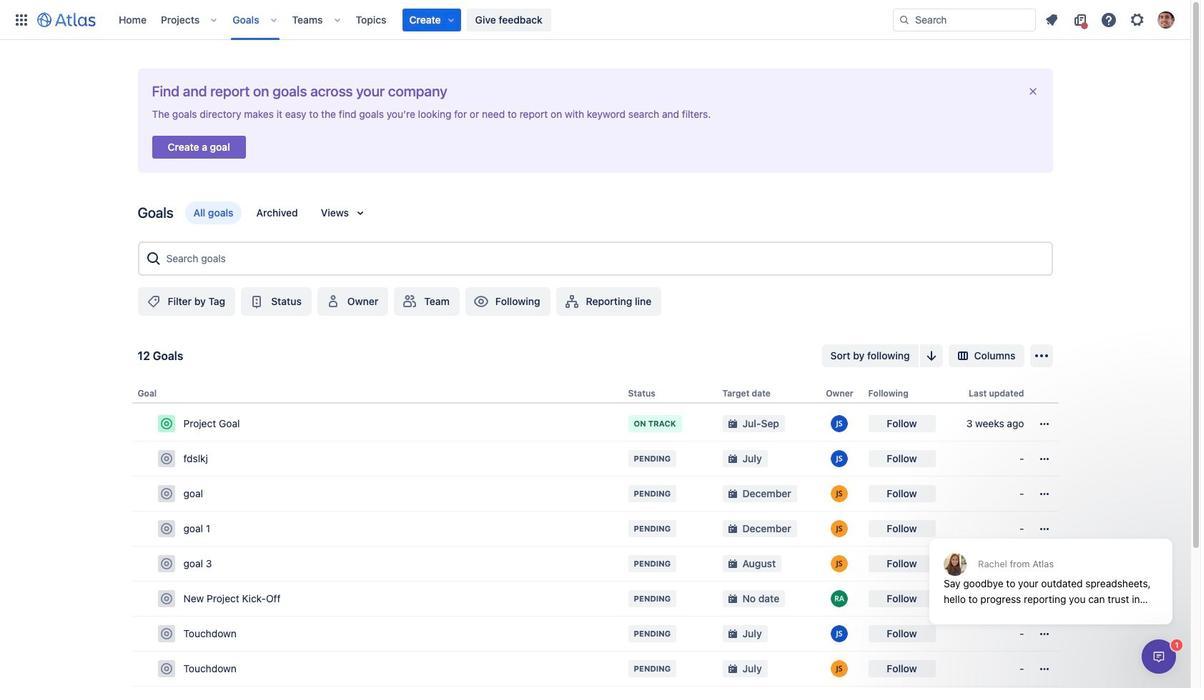 Task type: vqa. For each thing, say whether or not it's contained in the screenshot.
tooltip
no



Task type: describe. For each thing, give the bounding box(es) containing it.
notifications image
[[1044, 11, 1061, 28]]

top element
[[9, 0, 894, 40]]

Search field
[[894, 8, 1037, 31]]

goal 3 image
[[161, 559, 172, 570]]

switch to... image
[[13, 11, 30, 28]]

help image
[[1101, 11, 1118, 28]]

fdslkj image
[[161, 454, 172, 465]]

status image
[[248, 293, 266, 310]]

reverse sort order image
[[923, 348, 940, 365]]

search image
[[899, 14, 911, 25]]



Task type: locate. For each thing, give the bounding box(es) containing it.
3 more icon image from the top
[[1036, 486, 1053, 503]]

0 vertical spatial touchdown image
[[161, 629, 172, 640]]

close banner image
[[1028, 86, 1039, 97]]

Search goals field
[[162, 246, 1046, 272]]

more icon image for 2nd 'touchdown' icon from the bottom of the page
[[1036, 626, 1053, 643]]

goal image
[[161, 489, 172, 500]]

dialog
[[923, 504, 1180, 636], [1142, 640, 1177, 675]]

more icon image for fdslkj image
[[1036, 451, 1053, 468]]

label image
[[145, 293, 162, 310]]

touchdown image
[[161, 629, 172, 640], [161, 664, 172, 675]]

5 more icon image from the top
[[1036, 661, 1053, 678]]

banner
[[0, 0, 1191, 40]]

None search field
[[894, 8, 1037, 31]]

settings image
[[1130, 11, 1147, 28]]

1 more icon image from the top
[[1036, 416, 1053, 433]]

2 more icon image from the top
[[1036, 451, 1053, 468]]

0 vertical spatial dialog
[[923, 504, 1180, 636]]

1 vertical spatial touchdown image
[[161, 664, 172, 675]]

account image
[[1158, 11, 1175, 28]]

more icon image for project goal 'image'
[[1036, 416, 1053, 433]]

1 vertical spatial dialog
[[1142, 640, 1177, 675]]

1 touchdown image from the top
[[161, 629, 172, 640]]

following image
[[473, 293, 490, 310]]

search goals image
[[145, 250, 162, 268]]

goal 1 image
[[161, 524, 172, 535]]

more icon image for goal icon
[[1036, 486, 1053, 503]]

new project kick-off image
[[161, 594, 172, 605]]

more icon image
[[1036, 416, 1053, 433], [1036, 451, 1053, 468], [1036, 486, 1053, 503], [1036, 626, 1053, 643], [1036, 661, 1053, 678]]

project goal image
[[161, 419, 172, 430]]

more options image
[[1033, 348, 1051, 365]]

4 more icon image from the top
[[1036, 626, 1053, 643]]

2 touchdown image from the top
[[161, 664, 172, 675]]

more icon image for second 'touchdown' icon from the top of the page
[[1036, 661, 1053, 678]]



